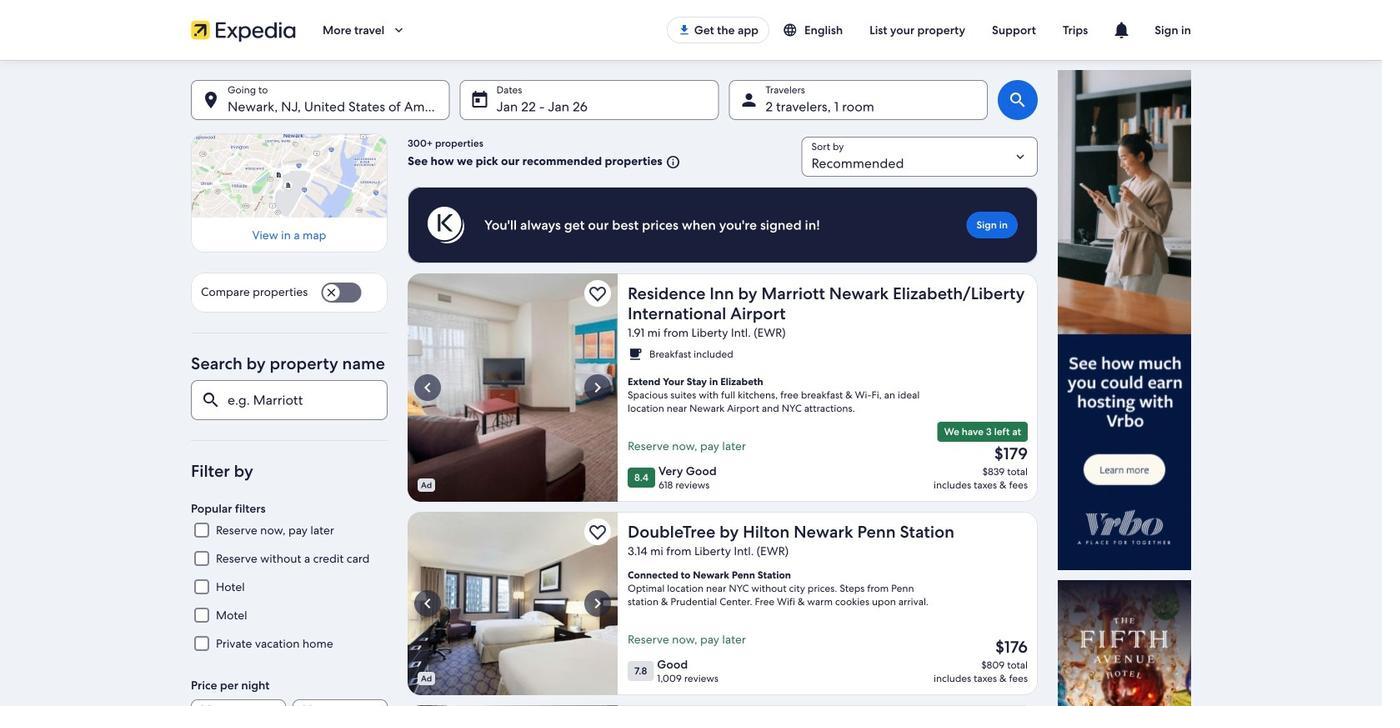 Task type: locate. For each thing, give the bounding box(es) containing it.
expedia logo image
[[191, 18, 296, 42]]

small image
[[783, 23, 805, 38]]

show previous image for doubletree by hilton newark penn station image
[[418, 594, 438, 614]]

Save Residence Inn by Marriott Newark Elizabeth/Liberty International Airport to a trip checkbox
[[585, 280, 611, 307]]

room image
[[408, 274, 618, 502]]

static map image image
[[191, 133, 388, 218]]

show next image for residence inn by marriott newark elizabeth/liberty international airport image
[[588, 378, 608, 398]]

0 horizontal spatial small image
[[628, 347, 643, 362]]

0 vertical spatial small image
[[663, 155, 681, 170]]

download the app button image
[[678, 23, 691, 37]]

small image
[[663, 155, 681, 170], [628, 347, 643, 362]]

Save DoubleTree by Hilton Newark Penn Station to a trip checkbox
[[585, 519, 611, 545]]



Task type: vqa. For each thing, say whether or not it's contained in the screenshot.
region
no



Task type: describe. For each thing, give the bounding box(es) containing it.
show previous image for residence inn by marriott newark elizabeth/liberty international airport image
[[418, 378, 438, 398]]

communication center icon image
[[1112, 20, 1132, 40]]

1 horizontal spatial small image
[[663, 155, 681, 170]]

search image
[[1008, 90, 1028, 110]]

show next image for doubletree by hilton newark penn station image
[[588, 594, 608, 614]]

exterior image
[[408, 512, 618, 696]]

1 vertical spatial small image
[[628, 347, 643, 362]]

more travel image
[[391, 23, 406, 38]]



